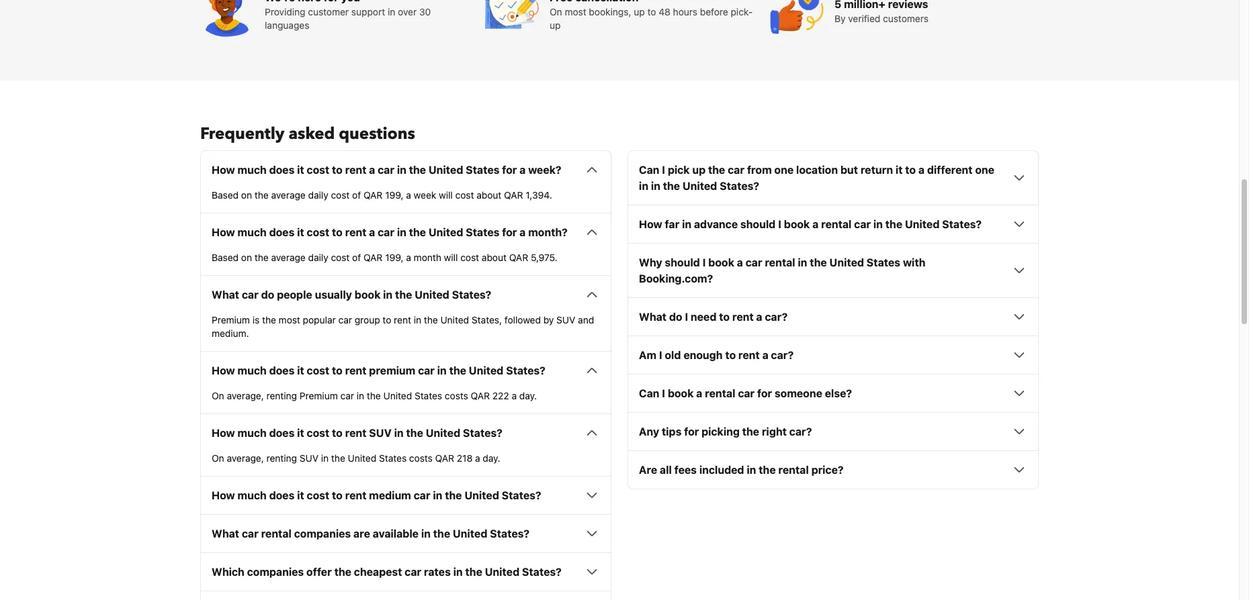 Task type: locate. For each thing, give the bounding box(es) containing it.
4 does from the top
[[269, 428, 295, 440]]

in inside providing customer support in over 30 languages
[[388, 6, 396, 18]]

2 can from the top
[[639, 388, 660, 400]]

the up the month
[[409, 227, 426, 239]]

the down return
[[886, 219, 903, 231]]

why should i book a car rental in the united states with booking.com?
[[639, 257, 926, 285]]

day. right qar 218
[[483, 453, 501, 465]]

a down advance
[[737, 257, 743, 269]]

1 vertical spatial should
[[665, 257, 700, 269]]

the inside 'dropdown button'
[[409, 227, 426, 239]]

0 horizontal spatial should
[[665, 257, 700, 269]]

a up based on the average daily cost of qar 199, a week will cost about qar 1,394.
[[369, 164, 375, 176]]

1 vertical spatial day.
[[483, 453, 501, 465]]

states down the how much does it cost to rent suv in the united states? dropdown button
[[379, 453, 407, 465]]

to inside the on most bookings, up to 48 hours before pick- up
[[648, 6, 656, 18]]

the down how far in advance should i book a rental car in the united states?
[[810, 257, 827, 269]]

premium up medium.
[[212, 315, 250, 326]]

2 qar 199, from the top
[[364, 252, 404, 264]]

daily
[[308, 190, 329, 201], [308, 252, 329, 264]]

rent up based on the average daily cost of qar 199, a week will cost about qar 1,394.
[[345, 164, 367, 176]]

car? for am i old enough to rent a car?
[[771, 350, 794, 362]]

0 horizontal spatial one
[[775, 164, 794, 176]]

it inside how much does it cost to rent a car in the united states for a week? dropdown button
[[297, 164, 304, 176]]

of
[[352, 190, 361, 201], [352, 252, 361, 264]]

pick-
[[731, 6, 753, 18]]

2 on from the top
[[241, 252, 252, 264]]

can for can i pick up the car from one location but return it to a different one in in the united states?
[[639, 164, 660, 176]]

will right week
[[439, 190, 453, 201]]

the down "right"
[[759, 465, 776, 477]]

do left people
[[261, 289, 274, 301]]

1 can from the top
[[639, 164, 660, 176]]

0 vertical spatial on
[[550, 6, 562, 18]]

suv up on average, renting suv in the united states costs qar 218 a day.
[[369, 428, 392, 440]]

car inside premium is the most popular car group to rent in the united states, followed by suv and medium.
[[338, 315, 352, 326]]

can left pick
[[639, 164, 660, 176]]

2 vertical spatial on
[[212, 453, 224, 465]]

2 vertical spatial suv
[[300, 453, 319, 465]]

states?
[[720, 180, 760, 192], [943, 219, 982, 231], [452, 289, 492, 301], [506, 365, 546, 377], [463, 428, 503, 440], [502, 490, 541, 502], [490, 529, 530, 541], [522, 567, 562, 579]]

what up am
[[639, 311, 667, 324]]

0 horizontal spatial premium
[[212, 315, 250, 326]]

by
[[544, 315, 554, 326]]

1 qar 199, from the top
[[364, 190, 404, 201]]

rental inside "why should i book a car rental in the united states with booking.com?"
[[765, 257, 796, 269]]

hours
[[673, 6, 698, 18]]

premium
[[212, 315, 250, 326], [300, 391, 338, 402]]

1 on from the top
[[241, 190, 252, 201]]

most inside premium is the most popular car group to rent in the united states, followed by suv and medium.
[[279, 315, 300, 326]]

5 does from the top
[[269, 490, 295, 502]]

to
[[648, 6, 656, 18], [332, 164, 343, 176], [906, 164, 916, 176], [332, 227, 343, 239], [719, 311, 730, 324], [383, 315, 391, 326], [726, 350, 736, 362], [332, 365, 343, 377], [332, 428, 343, 440], [332, 490, 343, 502]]

a up can i book a rental car for someone else?
[[763, 350, 769, 362]]

0 vertical spatial renting
[[267, 391, 297, 402]]

which
[[212, 567, 245, 579]]

car? up 'someone'
[[771, 350, 794, 362]]

one right from
[[775, 164, 794, 176]]

qar 199, down how much does it cost to rent a car in the united states for a month? in the left of the page
[[364, 252, 404, 264]]

1 vertical spatial qar 199,
[[364, 252, 404, 264]]

does for how much does it cost to rent a car in the united states for a month?
[[269, 227, 295, 239]]

how much does it cost to rent medium car in the united states?
[[212, 490, 541, 502]]

united inside 'dropdown button'
[[429, 227, 463, 239]]

1 renting from the top
[[267, 391, 297, 402]]

it inside the how much does it cost to rent suv in the united states? dropdown button
[[297, 428, 304, 440]]

1 vertical spatial companies
[[247, 567, 304, 579]]

suv
[[557, 315, 576, 326], [369, 428, 392, 440], [300, 453, 319, 465]]

car?
[[765, 311, 788, 324], [771, 350, 794, 362], [790, 426, 812, 438]]

premium inside premium is the most popular car group to rent in the united states, followed by suv and medium.
[[212, 315, 250, 326]]

2 daily from the top
[[308, 252, 329, 264]]

0 vertical spatial daily
[[308, 190, 329, 201]]

in
[[388, 6, 396, 18], [397, 164, 407, 176], [639, 180, 649, 192], [651, 180, 661, 192], [682, 219, 692, 231], [874, 219, 883, 231], [397, 227, 407, 239], [798, 257, 808, 269], [383, 289, 393, 301], [414, 315, 422, 326], [437, 365, 447, 377], [357, 391, 364, 402], [394, 428, 404, 440], [321, 453, 329, 465], [747, 465, 756, 477], [433, 490, 443, 502], [421, 529, 431, 541], [453, 567, 463, 579]]

average for how much does it cost to rent a car in the united states for a month?
[[271, 252, 306, 264]]

car inside the how much does it cost to rent a car in the united states for a month? 'dropdown button'
[[378, 227, 395, 239]]

the down how much does it cost to rent suv in the united states?
[[331, 453, 345, 465]]

daily up usually at the left of the page
[[308, 252, 329, 264]]

0 vertical spatial about
[[477, 190, 502, 201]]

1 vertical spatial can
[[639, 388, 660, 400]]

week?
[[528, 164, 562, 176]]

up right pick
[[693, 164, 706, 176]]

rent up on average, renting suv in the united states costs qar 218 a day.
[[345, 428, 367, 440]]

0 vertical spatial should
[[741, 219, 776, 231]]

by
[[835, 13, 846, 24]]

for
[[502, 164, 517, 176], [502, 227, 517, 239], [758, 388, 772, 400], [684, 426, 699, 438]]

car inside how much does it cost to rent premium car in the united states? dropdown button
[[418, 365, 435, 377]]

should
[[741, 219, 776, 231], [665, 257, 700, 269]]

1 vertical spatial on
[[212, 391, 224, 402]]

of up what car do people usually book in the united states?
[[352, 252, 361, 264]]

in inside "why should i book a car rental in the united states with booking.com?"
[[798, 257, 808, 269]]

we're here for you image
[[200, 0, 254, 38]]

it up people
[[297, 227, 304, 239]]

1 vertical spatial about
[[482, 252, 507, 264]]

return
[[861, 164, 893, 176]]

0 vertical spatial can
[[639, 164, 660, 176]]

on average, renting premium car in the united states costs qar 222 a day.
[[212, 391, 537, 402]]

0 vertical spatial on
[[241, 190, 252, 201]]

daily for how much does it cost to rent a car in the united states for a month?
[[308, 252, 329, 264]]

does inside 'dropdown button'
[[269, 227, 295, 239]]

based
[[212, 190, 239, 201], [212, 252, 239, 264]]

car inside how much does it cost to rent medium car in the united states? dropdown button
[[414, 490, 431, 502]]

do
[[261, 289, 274, 301], [669, 311, 683, 324]]

states? inside 'dropdown button'
[[522, 567, 562, 579]]

it inside how much does it cost to rent medium car in the united states? dropdown button
[[297, 490, 304, 502]]

1 vertical spatial daily
[[308, 252, 329, 264]]

a right qar 222
[[512, 391, 517, 402]]

how much does it cost to rent suv in the united states? button
[[212, 426, 600, 442]]

0 horizontal spatial do
[[261, 289, 274, 301]]

rent inside 'dropdown button'
[[345, 227, 367, 239]]

3 much from the top
[[238, 365, 267, 377]]

of for how much does it cost to rent a car in the united states for a month?
[[352, 252, 361, 264]]

how for how far in advance should i book a rental car in the united states?
[[639, 219, 663, 231]]

book down the old
[[668, 388, 694, 400]]

1 horizontal spatial day.
[[520, 391, 537, 402]]

car inside which companies offer the cheapest car rates  in the united states? 'dropdown button'
[[405, 567, 422, 579]]

week
[[414, 190, 436, 201]]

suv right by
[[557, 315, 576, 326]]

0 horizontal spatial most
[[279, 315, 300, 326]]

1 average from the top
[[271, 190, 306, 201]]

companies left 'offer' in the bottom left of the page
[[247, 567, 304, 579]]

2 vertical spatial car?
[[790, 426, 812, 438]]

up inside can i pick up the car from one location but return it to a different one in in the united states?
[[693, 164, 706, 176]]

am
[[639, 350, 657, 362]]

1 horizontal spatial up
[[634, 6, 645, 18]]

how for how much does it cost to rent medium car in the united states?
[[212, 490, 235, 502]]

car? for what do i need to rent a car?
[[765, 311, 788, 324]]

average
[[271, 190, 306, 201], [271, 252, 306, 264]]

rent up the on average, renting premium car in the united states costs qar 222 a day. at the bottom left
[[345, 365, 367, 377]]

1 vertical spatial of
[[352, 252, 361, 264]]

5 much from the top
[[238, 490, 267, 502]]

of for how much does it cost to rent a car in the united states for a week?
[[352, 190, 361, 201]]

to right return
[[906, 164, 916, 176]]

car inside "why should i book a car rental in the united states with booking.com?"
[[746, 257, 763, 269]]

about left "qar 5,975."
[[482, 252, 507, 264]]

much
[[238, 164, 267, 176], [238, 227, 267, 239], [238, 365, 267, 377], [238, 428, 267, 440], [238, 490, 267, 502]]

for up "qar 5,975."
[[502, 227, 517, 239]]

2 vertical spatial what
[[212, 529, 239, 541]]

on average, renting suv in the united states costs qar 218 a day.
[[212, 453, 501, 465]]

i
[[662, 164, 665, 176], [778, 219, 782, 231], [703, 257, 706, 269], [685, 311, 688, 324], [659, 350, 663, 362], [662, 388, 665, 400]]

up right free cancellation image on the top left of the page
[[550, 20, 561, 31]]

on for how much does it cost to rent premium car in the united states?
[[212, 391, 224, 402]]

2 one from the left
[[976, 164, 995, 176]]

will
[[439, 190, 453, 201], [444, 252, 458, 264]]

2 does from the top
[[269, 227, 295, 239]]

2 much from the top
[[238, 227, 267, 239]]

up for bookings,
[[634, 6, 645, 18]]

it for how much does it cost to rent a car in the united states for a month?
[[297, 227, 304, 239]]

the down qar 218
[[445, 490, 462, 502]]

why should i book a car rental in the united states with booking.com? button
[[639, 255, 1028, 287]]

all
[[660, 465, 672, 477]]

cost inside 'dropdown button'
[[307, 227, 330, 239]]

0 vertical spatial will
[[439, 190, 453, 201]]

companies up 'offer' in the bottom left of the page
[[294, 529, 351, 541]]

about
[[477, 190, 502, 201], [482, 252, 507, 264]]

suv inside premium is the most popular car group to rent in the united states, followed by suv and medium.
[[557, 315, 576, 326]]

costs down the how much does it cost to rent suv in the united states? dropdown button
[[409, 453, 433, 465]]

what up medium.
[[212, 289, 239, 301]]

1 vertical spatial will
[[444, 252, 458, 264]]

renting for how much does it cost to rent premium car in the united states?
[[267, 391, 297, 402]]

0 vertical spatial most
[[565, 6, 587, 18]]

0 horizontal spatial costs
[[409, 453, 433, 465]]

bookings,
[[589, 6, 632, 18]]

up for pick
[[693, 164, 706, 176]]

the up premium is the most popular car group to rent in the united states, followed by suv and medium.
[[395, 289, 412, 301]]

most
[[565, 6, 587, 18], [279, 315, 300, 326]]

how much does it cost to rent suv in the united states?
[[212, 428, 503, 440]]

it down frequently asked questions
[[297, 164, 304, 176]]

1 daily from the top
[[308, 190, 329, 201]]

what up which
[[212, 529, 239, 541]]

it inside can i pick up the car from one location but return it to a different one in in the united states?
[[896, 164, 903, 176]]

rent down the what car do people usually book in the united states? dropdown button
[[394, 315, 411, 326]]

month?
[[528, 227, 568, 239]]

it for how much does it cost to rent premium car in the united states?
[[297, 365, 304, 377]]

1 much from the top
[[238, 164, 267, 176]]

2 horizontal spatial up
[[693, 164, 706, 176]]

renting for how much does it cost to rent suv in the united states?
[[267, 453, 297, 465]]

united inside premium is the most popular car group to rent in the united states, followed by suv and medium.
[[441, 315, 469, 326]]

1 vertical spatial based
[[212, 252, 239, 264]]

how much does it cost to rent a car in the united states for a week?
[[212, 164, 562, 176]]

1 vertical spatial on
[[241, 252, 252, 264]]

else?
[[825, 388, 852, 400]]

average up people
[[271, 252, 306, 264]]

a inside can i pick up the car from one location but return it to a different one in in the united states?
[[919, 164, 925, 176]]

renting
[[267, 391, 297, 402], [267, 453, 297, 465]]

1 horizontal spatial suv
[[369, 428, 392, 440]]

how for how much does it cost to rent a car in the united states for a week?
[[212, 164, 235, 176]]

1 vertical spatial average
[[271, 252, 306, 264]]

0 vertical spatial costs
[[445, 391, 468, 402]]

48
[[659, 6, 671, 18]]

1 of from the top
[[352, 190, 361, 201]]

most left "bookings,"
[[565, 6, 587, 18]]

one
[[775, 164, 794, 176], [976, 164, 995, 176]]

a
[[369, 164, 375, 176], [520, 164, 526, 176], [919, 164, 925, 176], [406, 190, 411, 201], [813, 219, 819, 231], [369, 227, 375, 239], [520, 227, 526, 239], [406, 252, 411, 264], [737, 257, 743, 269], [757, 311, 763, 324], [763, 350, 769, 362], [697, 388, 703, 400], [512, 391, 517, 402], [475, 453, 480, 465]]

2 of from the top
[[352, 252, 361, 264]]

a down enough at the right bottom of page
[[697, 388, 703, 400]]

to left 48
[[648, 6, 656, 18]]

car? down "why should i book a car rental in the united states with booking.com?"
[[765, 311, 788, 324]]

day. right qar 222
[[520, 391, 537, 402]]

about left qar 1,394.
[[477, 190, 502, 201]]

0 vertical spatial average
[[271, 190, 306, 201]]

old
[[665, 350, 681, 362]]

rent up 'based on the average daily cost of qar 199, a month will cost about qar 5,975.'
[[345, 227, 367, 239]]

i left need
[[685, 311, 688, 324]]

a left week?
[[520, 164, 526, 176]]

the right 'offer' in the bottom left of the page
[[334, 567, 352, 579]]

it inside the how much does it cost to rent a car in the united states for a month? 'dropdown button'
[[297, 227, 304, 239]]

with
[[903, 257, 926, 269]]

1 average, from the top
[[227, 391, 264, 402]]

how much does it cost to rent premium car in the united states?
[[212, 365, 546, 377]]

0 vertical spatial suv
[[557, 315, 576, 326]]

how
[[212, 164, 235, 176], [639, 219, 663, 231], [212, 227, 235, 239], [212, 365, 235, 377], [212, 428, 235, 440], [212, 490, 235, 502]]

0 horizontal spatial up
[[550, 20, 561, 31]]

it down on average, renting suv in the united states costs qar 218 a day.
[[297, 490, 304, 502]]

1 horizontal spatial costs
[[445, 391, 468, 402]]

0 vertical spatial what
[[212, 289, 239, 301]]

pick
[[668, 164, 690, 176]]

book inside "why should i book a car rental in the united states with booking.com?"
[[709, 257, 735, 269]]

day.
[[520, 391, 537, 402], [483, 453, 501, 465]]

on
[[241, 190, 252, 201], [241, 252, 252, 264]]

which companies offer the cheapest car rates  in the united states?
[[212, 567, 562, 579]]

qar 199, down how much does it cost to rent a car in the united states for a week?
[[364, 190, 404, 201]]

does
[[269, 164, 295, 176], [269, 227, 295, 239], [269, 365, 295, 377], [269, 428, 295, 440], [269, 490, 295, 502]]

can up any
[[639, 388, 660, 400]]

0 vertical spatial based
[[212, 190, 239, 201]]

free cancellation image
[[485, 0, 539, 38]]

rent inside premium is the most popular car group to rent in the united states, followed by suv and medium.
[[394, 315, 411, 326]]

for left 'someone'
[[758, 388, 772, 400]]

based for how much does it cost to rent a car in the united states for a month?
[[212, 252, 239, 264]]

1 vertical spatial car?
[[771, 350, 794, 362]]

1 vertical spatial premium
[[300, 391, 338, 402]]

0 vertical spatial of
[[352, 190, 361, 201]]

states left month?
[[466, 227, 500, 239]]

the left "right"
[[743, 426, 760, 438]]

2 horizontal spatial suv
[[557, 315, 576, 326]]

what for what car rental companies are available in the united states?
[[212, 529, 239, 541]]

companies inside dropdown button
[[294, 529, 351, 541]]

to up 'based on the average daily cost of qar 199, a month will cost about qar 5,975.'
[[332, 227, 343, 239]]

much for how much does it cost to rent medium car in the united states?
[[238, 490, 267, 502]]

united inside "why should i book a car rental in the united states with booking.com?"
[[830, 257, 864, 269]]

how for how much does it cost to rent suv in the united states?
[[212, 428, 235, 440]]

2 average, from the top
[[227, 453, 264, 465]]

states inside 'dropdown button'
[[466, 227, 500, 239]]

0 vertical spatial up
[[634, 6, 645, 18]]

offer
[[306, 567, 332, 579]]

i up "tips"
[[662, 388, 665, 400]]

can inside can i pick up the car from one location but return it to a different one in in the united states?
[[639, 164, 660, 176]]

0 horizontal spatial day.
[[483, 453, 501, 465]]

0 vertical spatial premium
[[212, 315, 250, 326]]

what for what car do people usually book in the united states?
[[212, 289, 239, 301]]

a down "why should i book a car rental in the united states with booking.com?"
[[757, 311, 763, 324]]

1 vertical spatial up
[[550, 20, 561, 31]]

0 vertical spatial do
[[261, 289, 274, 301]]

qar 199,
[[364, 190, 404, 201], [364, 252, 404, 264]]

rent left medium
[[345, 490, 367, 502]]

suv down how much does it cost to rent suv in the united states?
[[300, 453, 319, 465]]

to right "group"
[[383, 315, 391, 326]]

premium up how much does it cost to rent suv in the united states?
[[300, 391, 338, 402]]

the up is
[[255, 252, 269, 264]]

in inside 'dropdown button'
[[397, 227, 407, 239]]

1 vertical spatial what
[[639, 311, 667, 324]]

support
[[351, 6, 385, 18]]

what for what do i need to rent a car?
[[639, 311, 667, 324]]

average, for how much does it cost to rent suv in the united states?
[[227, 453, 264, 465]]

1 based from the top
[[212, 190, 239, 201]]

how much does it cost to rent premium car in the united states? button
[[212, 363, 600, 379]]

cost
[[307, 164, 330, 176], [331, 190, 350, 201], [455, 190, 474, 201], [307, 227, 330, 239], [331, 252, 350, 264], [461, 252, 479, 264], [307, 365, 330, 377], [307, 428, 330, 440], [307, 490, 330, 502]]

can i pick up the car from one location but return it to a different one in in the united states? button
[[639, 162, 1028, 194]]

costs left qar 222
[[445, 391, 468, 402]]

0 vertical spatial average,
[[227, 391, 264, 402]]

1 horizontal spatial most
[[565, 6, 587, 18]]

how inside 'dropdown button'
[[212, 227, 235, 239]]

much for how much does it cost to rent suv in the united states?
[[238, 428, 267, 440]]

1 vertical spatial average,
[[227, 453, 264, 465]]

qar 199, for month?
[[364, 252, 404, 264]]

up
[[634, 6, 645, 18], [550, 20, 561, 31], [693, 164, 706, 176]]

1 vertical spatial do
[[669, 311, 683, 324]]

a right qar 218
[[475, 453, 480, 465]]

0 vertical spatial companies
[[294, 529, 351, 541]]

it down popular
[[297, 365, 304, 377]]

2 renting from the top
[[267, 453, 297, 465]]

the inside "why should i book a car rental in the united states with booking.com?"
[[810, 257, 827, 269]]

what
[[212, 289, 239, 301], [639, 311, 667, 324], [212, 529, 239, 541]]

much inside 'dropdown button'
[[238, 227, 267, 239]]

3 does from the top
[[269, 365, 295, 377]]

people
[[277, 289, 312, 301]]

do left need
[[669, 311, 683, 324]]

0 vertical spatial car?
[[765, 311, 788, 324]]

will right the month
[[444, 252, 458, 264]]

most down people
[[279, 315, 300, 326]]

to up the on average, renting premium car in the united states costs qar 222 a day. at the bottom left
[[332, 365, 343, 377]]

companies inside 'dropdown button'
[[247, 567, 304, 579]]

1 vertical spatial most
[[279, 315, 300, 326]]

on for how much does it cost to rent suv in the united states?
[[212, 453, 224, 465]]

1 horizontal spatial one
[[976, 164, 995, 176]]

2 vertical spatial up
[[693, 164, 706, 176]]

booking.com?
[[639, 273, 713, 285]]

0 vertical spatial qar 199,
[[364, 190, 404, 201]]

rent
[[345, 164, 367, 176], [345, 227, 367, 239], [733, 311, 754, 324], [394, 315, 411, 326], [739, 350, 760, 362], [345, 365, 367, 377], [345, 428, 367, 440], [345, 490, 367, 502]]

cheapest
[[354, 567, 402, 579]]

rates
[[424, 567, 451, 579]]

rent up can i book a rental car for someone else?
[[739, 350, 760, 362]]

should up booking.com?
[[665, 257, 700, 269]]

how far in advance should i book a rental car in the united states? button
[[639, 217, 1028, 233]]

of down how much does it cost to rent a car in the united states for a week?
[[352, 190, 361, 201]]

states left with
[[867, 257, 901, 269]]

1 vertical spatial renting
[[267, 453, 297, 465]]

verified
[[848, 13, 881, 24]]

it right return
[[896, 164, 903, 176]]

a left different at top
[[919, 164, 925, 176]]

2 average from the top
[[271, 252, 306, 264]]

4 much from the top
[[238, 428, 267, 440]]

before
[[700, 6, 728, 18]]

1 vertical spatial suv
[[369, 428, 392, 440]]

1 does from the top
[[269, 164, 295, 176]]

it inside how much does it cost to rent premium car in the united states? dropdown button
[[297, 365, 304, 377]]

2 based from the top
[[212, 252, 239, 264]]



Task type: describe. For each thing, give the bounding box(es) containing it.
states left week?
[[466, 164, 500, 176]]

states down how much does it cost to rent premium car in the united states? dropdown button
[[415, 391, 442, 402]]

1 horizontal spatial do
[[669, 311, 683, 324]]

0 vertical spatial day.
[[520, 391, 537, 402]]

which companies offer the cheapest car rates  in the united states? button
[[212, 565, 600, 581]]

are all fees included in the rental price?
[[639, 465, 844, 477]]

i up "why should i book a car rental in the united states with booking.com?"
[[778, 219, 782, 231]]

suv inside dropdown button
[[369, 428, 392, 440]]

0 horizontal spatial suv
[[300, 453, 319, 465]]

can for can i book a rental car for someone else?
[[639, 388, 660, 400]]

united inside 'dropdown button'
[[485, 567, 520, 579]]

qar 1,394.
[[504, 190, 552, 201]]

the down the frequently at the left top
[[255, 190, 269, 201]]

languages
[[265, 20, 309, 31]]

why
[[639, 257, 663, 269]]

what do i need to rent a car? button
[[639, 309, 1028, 326]]

providing
[[265, 6, 306, 18]]

for up qar 1,394.
[[502, 164, 517, 176]]

for right "tips"
[[684, 426, 699, 438]]

how much does it cost to rent medium car in the united states? button
[[212, 488, 600, 504]]

to right need
[[719, 311, 730, 324]]

customers
[[883, 13, 929, 24]]

car inside the what car do people usually book in the united states? dropdown button
[[242, 289, 259, 301]]

over
[[398, 6, 417, 18]]

from
[[747, 164, 772, 176]]

a left month?
[[520, 227, 526, 239]]

to right enough at the right bottom of page
[[726, 350, 736, 362]]

a up 'based on the average daily cost of qar 199, a month will cost about qar 5,975.'
[[369, 227, 375, 239]]

it for how much does it cost to rent medium car in the united states?
[[297, 490, 304, 502]]

frequently
[[200, 123, 285, 145]]

available
[[373, 529, 419, 541]]

a left week
[[406, 190, 411, 201]]

car inside can i book a rental car for someone else? dropdown button
[[738, 388, 755, 400]]

i inside can i pick up the car from one location but return it to a different one in in the united states?
[[662, 164, 665, 176]]

the right rates
[[465, 567, 483, 579]]

much for how much does it cost to rent a car in the united states for a month?
[[238, 227, 267, 239]]

providing customer support in over 30 languages
[[265, 6, 431, 31]]

premium
[[369, 365, 416, 377]]

it for how much does it cost to rent a car in the united states for a week?
[[297, 164, 304, 176]]

are
[[639, 465, 658, 477]]

a left the month
[[406, 252, 411, 264]]

states? inside can i pick up the car from one location but return it to a different one in in the united states?
[[720, 180, 760, 192]]

5 million+ reviews image
[[770, 0, 824, 38]]

to down asked
[[332, 164, 343, 176]]

1 vertical spatial costs
[[409, 453, 433, 465]]

on most bookings, up to 48 hours before pick- up
[[550, 6, 753, 31]]

how far in advance should i book a rental car in the united states?
[[639, 219, 982, 231]]

1 one from the left
[[775, 164, 794, 176]]

are
[[354, 529, 370, 541]]

what car rental companies are available in the united states?
[[212, 529, 530, 541]]

but
[[841, 164, 858, 176]]

how much does it cost to rent a car in the united states for a week? button
[[212, 162, 600, 178]]

states,
[[472, 315, 502, 326]]

different
[[927, 164, 973, 176]]

far
[[665, 219, 680, 231]]

qar 218
[[435, 453, 473, 465]]

and
[[578, 315, 594, 326]]

rent right need
[[733, 311, 754, 324]]

1 horizontal spatial should
[[741, 219, 776, 231]]

car inside how much does it cost to rent a car in the united states for a week? dropdown button
[[378, 164, 395, 176]]

how for how much does it cost to rent premium car in the united states?
[[212, 365, 235, 377]]

can i book a rental car for someone else?
[[639, 388, 852, 400]]

the right premium
[[449, 365, 466, 377]]

to up on average, renting suv in the united states costs qar 218 a day.
[[332, 428, 343, 440]]

right
[[762, 426, 787, 438]]

fees
[[675, 465, 697, 477]]

book up "group"
[[355, 289, 381, 301]]

on for how much does it cost to rent a car in the united states for a week?
[[241, 190, 252, 201]]

united inside can i pick up the car from one location but return it to a different one in in the united states?
[[683, 180, 717, 192]]

a down can i pick up the car from one location but return it to a different one in in the united states? at the top of page
[[813, 219, 819, 231]]

usually
[[315, 289, 352, 301]]

does for how much does it cost to rent medium car in the united states?
[[269, 490, 295, 502]]

enough
[[684, 350, 723, 362]]

how for how much does it cost to rent a car in the united states for a month?
[[212, 227, 235, 239]]

on for how much does it cost to rent a car in the united states for a month?
[[241, 252, 252, 264]]

can i book a rental car for someone else? button
[[639, 386, 1028, 402]]

any tips for picking the right car?
[[639, 426, 812, 438]]

to inside premium is the most popular car group to rent in the united states, followed by suv and medium.
[[383, 315, 391, 326]]

popular
[[303, 315, 336, 326]]

i inside "why should i book a car rental in the united states with booking.com?"
[[703, 257, 706, 269]]

any tips for picking the right car? button
[[639, 424, 1028, 440]]

based on the average daily cost of qar 199, a week will cost about qar 1,394.
[[212, 190, 552, 201]]

30
[[419, 6, 431, 18]]

to inside 'dropdown button'
[[332, 227, 343, 239]]

the down the what car do people usually book in the united states? dropdown button
[[424, 315, 438, 326]]

car inside how far in advance should i book a rental car in the united states? dropdown button
[[854, 219, 871, 231]]

about for month?
[[482, 252, 507, 264]]

the down the on average, renting premium car in the united states costs qar 222 a day. at the bottom left
[[406, 428, 423, 440]]

what car do people usually book in the united states?
[[212, 289, 492, 301]]

the down how much does it cost to rent premium car in the united states?
[[367, 391, 381, 402]]

book up "why should i book a car rental in the united states with booking.com?"
[[784, 219, 810, 231]]

should inside "why should i book a car rental in the united states with booking.com?"
[[665, 257, 700, 269]]

the right pick
[[708, 164, 726, 176]]

is
[[253, 315, 260, 326]]

how much does it cost to rent a car in the united states for a month? button
[[212, 225, 600, 241]]

premium is the most popular car group to rent in the united states, followed by suv and medium.
[[212, 315, 594, 340]]

the up rates
[[433, 529, 450, 541]]

does for how much does it cost to rent suv in the united states?
[[269, 428, 295, 440]]

the up week
[[409, 164, 426, 176]]

price?
[[812, 465, 844, 477]]

advance
[[694, 219, 738, 231]]

1 horizontal spatial premium
[[300, 391, 338, 402]]

can i pick up the car from one location but return it to a different one in in the united states?
[[639, 164, 995, 192]]

medium
[[369, 490, 411, 502]]

what do i need to rent a car?
[[639, 311, 788, 324]]

will for month?
[[444, 252, 458, 264]]

it for how much does it cost to rent suv in the united states?
[[297, 428, 304, 440]]

customer
[[308, 6, 349, 18]]

i left the old
[[659, 350, 663, 362]]

in inside premium is the most popular car group to rent in the united states, followed by suv and medium.
[[414, 315, 422, 326]]

group
[[355, 315, 380, 326]]

picking
[[702, 426, 740, 438]]

am i old enough to rent a car? button
[[639, 348, 1028, 364]]

average, for how much does it cost to rent premium car in the united states?
[[227, 391, 264, 402]]

am i old enough to rent a car?
[[639, 350, 794, 362]]

will for week?
[[439, 190, 453, 201]]

need
[[691, 311, 717, 324]]

someone
[[775, 388, 823, 400]]

qar 199, for week?
[[364, 190, 404, 201]]

location
[[797, 164, 838, 176]]

based for how much does it cost to rent a car in the united states for a week?
[[212, 190, 239, 201]]

medium.
[[212, 328, 249, 340]]

most inside the on most bookings, up to 48 hours before pick- up
[[565, 6, 587, 18]]

car inside can i pick up the car from one location but return it to a different one in in the united states?
[[728, 164, 745, 176]]

the right is
[[262, 315, 276, 326]]

does for how much does it cost to rent a car in the united states for a week?
[[269, 164, 295, 176]]

month
[[414, 252, 442, 264]]

what car do people usually book in the united states? button
[[212, 287, 600, 303]]

for inside 'dropdown button'
[[502, 227, 517, 239]]

states inside "why should i book a car rental in the united states with booking.com?"
[[867, 257, 901, 269]]

qar 222
[[471, 391, 509, 402]]

does for how much does it cost to rent premium car in the united states?
[[269, 365, 295, 377]]

much for how much does it cost to rent a car in the united states for a week?
[[238, 164, 267, 176]]

are all fees included in the rental price? button
[[639, 463, 1028, 479]]

a inside "why should i book a car rental in the united states with booking.com?"
[[737, 257, 743, 269]]

on inside the on most bookings, up to 48 hours before pick- up
[[550, 6, 562, 18]]

what car rental companies are available in the united states? button
[[212, 527, 600, 543]]

car inside what car rental companies are available in the united states? dropdown button
[[242, 529, 259, 541]]

questions
[[339, 123, 415, 145]]

in inside 'dropdown button'
[[453, 567, 463, 579]]

the down pick
[[663, 180, 680, 192]]

qar 5,975.
[[509, 252, 558, 264]]

included
[[700, 465, 745, 477]]

much for how much does it cost to rent premium car in the united states?
[[238, 365, 267, 377]]

to inside can i pick up the car from one location but return it to a different one in in the united states?
[[906, 164, 916, 176]]

how much does it cost to rent a car in the united states for a month?
[[212, 227, 568, 239]]

daily for how much does it cost to rent a car in the united states for a week?
[[308, 190, 329, 201]]

asked
[[289, 123, 335, 145]]

about for week?
[[477, 190, 502, 201]]

followed
[[505, 315, 541, 326]]

average for how much does it cost to rent a car in the united states for a week?
[[271, 190, 306, 201]]

to down on average, renting suv in the united states costs qar 218 a day.
[[332, 490, 343, 502]]



Task type: vqa. For each thing, say whether or not it's contained in the screenshot.
"How" within the how much does it cost to rent medium car in the united states? dropdown button
yes



